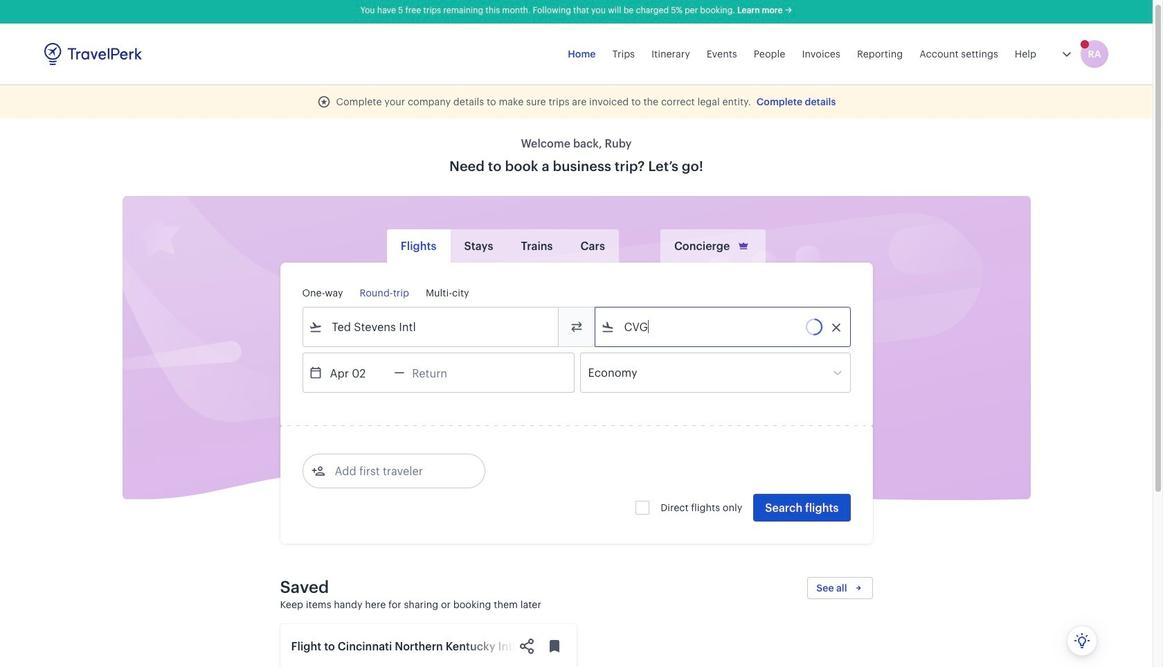 Task type: vqa. For each thing, say whether or not it's contained in the screenshot.
tooltip
no



Task type: locate. For each thing, give the bounding box(es) containing it.
Add first traveler search field
[[325, 460, 469, 482]]

Depart text field
[[322, 353, 394, 392]]

Return text field
[[405, 353, 477, 392]]

To search field
[[615, 316, 832, 338]]



Task type: describe. For each thing, give the bounding box(es) containing it.
From search field
[[322, 316, 540, 338]]



